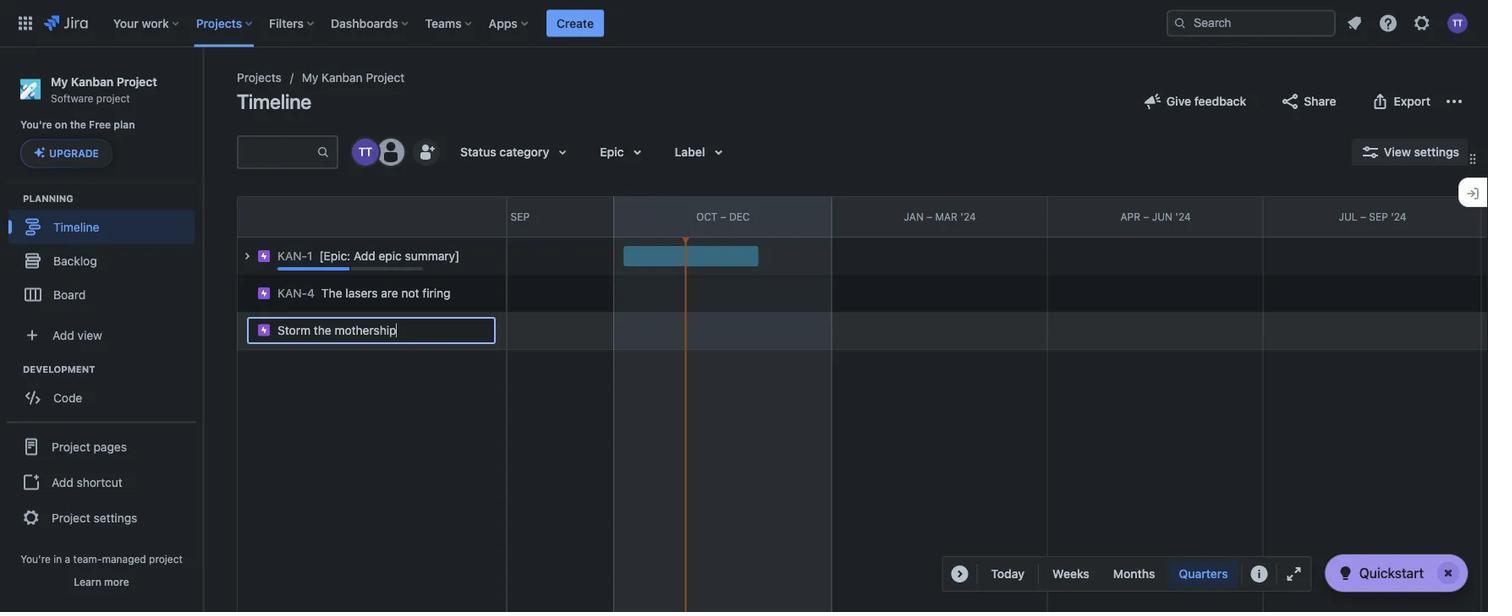 Task type: describe. For each thing, give the bounding box(es) containing it.
oct – dec
[[697, 211, 750, 223]]

add shortcut
[[52, 476, 122, 490]]

project inside my kanban project link
[[366, 71, 405, 85]]

group containing project pages
[[7, 422, 196, 542]]

code
[[53, 391, 82, 405]]

oct
[[697, 211, 718, 223]]

months button
[[1104, 561, 1166, 588]]

add shortcut button
[[7, 466, 196, 500]]

my for my kanban project
[[302, 71, 319, 85]]

label
[[675, 145, 705, 159]]

projects button
[[191, 10, 259, 37]]

add view button
[[10, 319, 193, 352]]

show child issues image
[[237, 246, 257, 267]]

jan – mar '24
[[904, 211, 976, 223]]

jul for jul – sep '24
[[1339, 211, 1358, 223]]

export
[[1394, 94, 1431, 108]]

1
[[307, 249, 313, 263]]

projects link
[[237, 68, 282, 88]]

quarters button
[[1169, 561, 1239, 588]]

weeks
[[1053, 567, 1090, 581]]

Search timeline text field
[[239, 137, 317, 168]]

– for apr – jun '24
[[1144, 211, 1150, 223]]

learn more button
[[74, 576, 129, 589]]

learn more
[[74, 576, 129, 588]]

kan- for 4
[[278, 286, 307, 300]]

kan-1 link
[[278, 248, 313, 265]]

upgrade
[[49, 148, 99, 159]]

project inside project settings link
[[52, 511, 90, 525]]

add for add view
[[52, 328, 74, 342]]

timeline link
[[8, 210, 195, 244]]

backlog link
[[8, 244, 195, 278]]

months
[[1114, 567, 1156, 581]]

weeks button
[[1043, 561, 1100, 588]]

project inside my kanban project software project
[[117, 74, 157, 88]]

teams
[[425, 16, 462, 30]]

kan-4 link
[[278, 285, 315, 302]]

your work button
[[108, 10, 186, 37]]

category
[[500, 145, 549, 159]]

board
[[53, 288, 86, 302]]

planning group
[[8, 192, 202, 317]]

1 column header from the left
[[180, 197, 396, 237]]

summary]
[[405, 249, 460, 263]]

[epic:
[[319, 249, 351, 263]]

firing
[[423, 286, 451, 300]]

my kanban project
[[302, 71, 405, 85]]

export icon image
[[1371, 91, 1391, 112]]

share button
[[1271, 88, 1347, 115]]

appswitcher icon image
[[15, 13, 36, 33]]

check image
[[1336, 564, 1356, 584]]

the
[[70, 119, 86, 131]]

dashboards
[[331, 16, 398, 30]]

lasers
[[346, 286, 378, 300]]

jul – sep '24
[[1339, 211, 1407, 223]]

filters button
[[264, 10, 321, 37]]

you're for you're in a team-managed project
[[20, 554, 51, 565]]

plan
[[114, 119, 135, 131]]

learn
[[74, 576, 101, 588]]

projects for the projects link
[[237, 71, 282, 85]]

settings image
[[1413, 13, 1433, 33]]

my kanban project link
[[302, 68, 405, 88]]

search image
[[1174, 17, 1187, 30]]

view settings
[[1384, 145, 1460, 159]]

share
[[1304, 94, 1337, 108]]

kanban for my kanban project software project
[[71, 74, 114, 88]]

Search field
[[1167, 10, 1336, 37]]

your profile and settings image
[[1448, 13, 1468, 33]]

apps button
[[484, 10, 535, 37]]

– for jul – sep '24
[[1361, 211, 1367, 223]]

– for oct – dec
[[721, 211, 727, 223]]

quarters
[[1179, 567, 1229, 581]]

status
[[460, 145, 497, 159]]

today
[[991, 567, 1025, 581]]

give feedback button
[[1133, 88, 1257, 115]]

the
[[322, 286, 342, 300]]

view settings image
[[1361, 142, 1381, 163]]

jun
[[1153, 211, 1173, 223]]

4
[[307, 286, 315, 300]]

work
[[142, 16, 169, 30]]

kan-1 [epic: add epic summary]
[[278, 249, 460, 263]]

project pages link
[[7, 429, 196, 466]]

project settings link
[[7, 500, 196, 537]]

epic image for kan-1 [epic: add epic summary]
[[257, 250, 271, 263]]

project settings
[[52, 511, 137, 525]]

row containing kan-4
[[229, 271, 506, 312]]

jul – sep
[[481, 211, 530, 223]]

add view
[[52, 328, 102, 342]]

apps
[[489, 16, 518, 30]]

feedback
[[1195, 94, 1247, 108]]

cell inside timeline 'grid'
[[237, 238, 506, 275]]

board link
[[8, 278, 195, 312]]

help image
[[1379, 13, 1399, 33]]

managed
[[102, 554, 146, 565]]

add for add shortcut
[[52, 476, 73, 490]]

timeline inside timeline link
[[53, 220, 99, 234]]



Task type: locate. For each thing, give the bounding box(es) containing it.
1 horizontal spatial kanban
[[322, 71, 363, 85]]

kanban down dashboards
[[322, 71, 363, 85]]

timeline up backlog
[[53, 220, 99, 234]]

– down view settings icon in the right of the page
[[1361, 211, 1367, 223]]

2 vertical spatial add
[[52, 476, 73, 490]]

epic image for kan-4 the lasers are not firing
[[257, 287, 271, 300]]

settings inside popup button
[[1415, 145, 1460, 159]]

row group
[[237, 196, 506, 238], [229, 238, 506, 350]]

–
[[502, 211, 508, 223], [721, 211, 727, 223], [927, 211, 933, 223], [1144, 211, 1150, 223], [1361, 211, 1367, 223]]

1 vertical spatial epic image
[[257, 287, 271, 300]]

export button
[[1361, 88, 1441, 115]]

row up kan-1 [epic: add epic summary] at the top left of page
[[238, 197, 506, 238]]

shortcut
[[77, 476, 122, 490]]

you're
[[20, 119, 52, 131], [20, 554, 51, 565]]

epic image
[[257, 250, 271, 263], [257, 287, 271, 300], [257, 324, 271, 337]]

settings right 'view'
[[1415, 145, 1460, 159]]

2 – from the left
[[721, 211, 727, 223]]

0 horizontal spatial settings
[[94, 511, 137, 525]]

cell
[[237, 238, 506, 275]]

project inside project pages link
[[52, 440, 90, 454]]

4 – from the left
[[1144, 211, 1150, 223]]

0 horizontal spatial jul
[[481, 211, 499, 223]]

1 epic image from the top
[[257, 250, 271, 263]]

kan-
[[278, 249, 307, 263], [278, 286, 307, 300]]

'24 for jan – mar '24
[[961, 211, 976, 223]]

you're left in
[[20, 554, 51, 565]]

epic image inside row
[[257, 287, 271, 300]]

row group containing kan-1
[[229, 238, 506, 350]]

2 '24 from the left
[[1176, 211, 1191, 223]]

settings inside group
[[94, 511, 137, 525]]

kanban up software
[[71, 74, 114, 88]]

create button
[[547, 10, 604, 37]]

add left shortcut
[[52, 476, 73, 490]]

my for my kanban project software project
[[51, 74, 68, 88]]

projects
[[196, 16, 242, 30], [237, 71, 282, 85]]

kanban inside my kanban project link
[[322, 71, 363, 85]]

development
[[23, 364, 95, 375]]

2 sep from the left
[[1370, 211, 1389, 223]]

'24
[[961, 211, 976, 223], [1176, 211, 1191, 223], [1392, 211, 1407, 223]]

unassigned image
[[377, 139, 405, 166]]

0 vertical spatial you're
[[20, 119, 52, 131]]

projects for projects dropdown button
[[196, 16, 242, 30]]

0 horizontal spatial my
[[51, 74, 68, 88]]

status category
[[460, 145, 549, 159]]

you're in a team-managed project
[[20, 554, 183, 565]]

– for jul – sep
[[502, 211, 508, 223]]

0 vertical spatial row
[[238, 197, 506, 238]]

add inside add shortcut button
[[52, 476, 73, 490]]

you're for you're on the free plan
[[20, 119, 52, 131]]

settings
[[1415, 145, 1460, 159], [94, 511, 137, 525]]

1 – from the left
[[502, 211, 508, 223]]

give
[[1167, 94, 1192, 108]]

my inside my kanban project software project
[[51, 74, 68, 88]]

sep for jul – sep
[[511, 211, 530, 223]]

1 vertical spatial project
[[149, 554, 183, 565]]

jira image
[[44, 13, 88, 33], [44, 13, 88, 33]]

sep down view settings icon in the right of the page
[[1370, 211, 1389, 223]]

column header
[[180, 197, 396, 237], [1482, 197, 1489, 237]]

project down dashboards dropdown button
[[366, 71, 405, 85]]

2 column header from the left
[[1482, 197, 1489, 237]]

3 – from the left
[[927, 211, 933, 223]]

1 vertical spatial row
[[229, 271, 506, 312]]

1 horizontal spatial settings
[[1415, 145, 1460, 159]]

1 '24 from the left
[[961, 211, 976, 223]]

project up plan
[[96, 92, 130, 104]]

view
[[1384, 145, 1412, 159]]

What needs to be done? - Press the "Enter" key to submit or the "Escape" key to cancel. text field
[[278, 322, 482, 339]]

sidebar navigation image
[[185, 68, 222, 102]]

a
[[65, 554, 70, 565]]

teams button
[[420, 10, 479, 37]]

'24 down 'view'
[[1392, 211, 1407, 223]]

project down add shortcut
[[52, 511, 90, 525]]

view settings button
[[1352, 139, 1468, 166]]

0 vertical spatial timeline
[[237, 90, 312, 113]]

banner
[[0, 0, 1489, 47]]

jul
[[481, 211, 499, 223], [1339, 211, 1358, 223]]

0 horizontal spatial sep
[[511, 211, 530, 223]]

epic image left "kan-1" link at top left
[[257, 250, 271, 263]]

project up add shortcut
[[52, 440, 90, 454]]

1 vertical spatial timeline
[[53, 220, 99, 234]]

my
[[302, 71, 319, 85], [51, 74, 68, 88]]

cell containing kan-1
[[237, 238, 506, 275]]

epic
[[379, 249, 402, 263]]

settings for project settings
[[94, 511, 137, 525]]

add inside add view popup button
[[52, 328, 74, 342]]

projects inside projects dropdown button
[[196, 16, 242, 30]]

add people image
[[416, 142, 437, 163]]

– down status category
[[502, 211, 508, 223]]

2 you're from the top
[[20, 554, 51, 565]]

kan-4 the lasers are not firing
[[278, 286, 451, 300]]

2 jul from the left
[[1339, 211, 1358, 223]]

timeline down the projects link
[[237, 90, 312, 113]]

filters
[[269, 16, 304, 30]]

in
[[54, 554, 62, 565]]

my right the projects link
[[302, 71, 319, 85]]

0 vertical spatial project
[[96, 92, 130, 104]]

upgrade button
[[21, 140, 112, 167]]

legend image
[[1250, 565, 1270, 585]]

sep
[[511, 211, 530, 223], [1370, 211, 1389, 223]]

planning image
[[3, 188, 23, 208]]

0 horizontal spatial kanban
[[71, 74, 114, 88]]

project
[[96, 92, 130, 104], [149, 554, 183, 565]]

1 horizontal spatial sep
[[1370, 211, 1389, 223]]

project inside my kanban project software project
[[96, 92, 130, 104]]

timeline
[[237, 90, 312, 113], [53, 220, 99, 234]]

'24 for jul – sep '24
[[1392, 211, 1407, 223]]

add left view on the bottom of the page
[[52, 328, 74, 342]]

development group
[[8, 363, 202, 420]]

2 horizontal spatial '24
[[1392, 211, 1407, 223]]

pages
[[94, 440, 127, 454]]

you're on the free plan
[[20, 119, 135, 131]]

– left dec
[[721, 211, 727, 223]]

on
[[55, 119, 67, 131]]

your
[[113, 16, 139, 30]]

1 horizontal spatial jul
[[1339, 211, 1358, 223]]

– right jan
[[927, 211, 933, 223]]

give feedback
[[1167, 94, 1247, 108]]

dismiss quickstart image
[[1435, 560, 1463, 587]]

projects right sidebar navigation icon
[[237, 71, 282, 85]]

status category button
[[450, 139, 583, 166]]

add
[[354, 249, 376, 263], [52, 328, 74, 342], [52, 476, 73, 490]]

1 sep from the left
[[511, 211, 530, 223]]

enter full screen image
[[1285, 565, 1305, 585]]

are
[[381, 286, 398, 300]]

timeline grid
[[180, 196, 1489, 613]]

my up software
[[51, 74, 68, 88]]

2 vertical spatial epic image
[[257, 324, 271, 337]]

0 horizontal spatial column header
[[180, 197, 396, 237]]

0 vertical spatial projects
[[196, 16, 242, 30]]

0 vertical spatial epic image
[[257, 250, 271, 263]]

kanban for my kanban project
[[322, 71, 363, 85]]

create
[[557, 16, 594, 30]]

more
[[104, 576, 129, 588]]

you're left "on"
[[20, 119, 52, 131]]

– right apr
[[1144, 211, 1150, 223]]

apr – jun '24
[[1121, 211, 1191, 223]]

1 vertical spatial you're
[[20, 554, 51, 565]]

epic
[[600, 145, 624, 159]]

group
[[7, 422, 196, 542]]

software
[[51, 92, 93, 104]]

1 vertical spatial add
[[52, 328, 74, 342]]

dec
[[730, 211, 750, 223]]

kanban inside my kanban project software project
[[71, 74, 114, 88]]

my kanban project software project
[[51, 74, 157, 104]]

project right managed
[[149, 554, 183, 565]]

sep for jul – sep '24
[[1370, 211, 1389, 223]]

terry turtle image
[[352, 139, 379, 166]]

epic image down show child issues icon
[[257, 324, 271, 337]]

code link
[[8, 381, 195, 415]]

planning
[[23, 193, 73, 204]]

– for jan – mar '24
[[927, 211, 933, 223]]

0 horizontal spatial '24
[[961, 211, 976, 223]]

0 vertical spatial settings
[[1415, 145, 1460, 159]]

2 epic image from the top
[[257, 287, 271, 300]]

sep down status category popup button
[[511, 211, 530, 223]]

2 kan- from the top
[[278, 286, 307, 300]]

0 vertical spatial add
[[354, 249, 376, 263]]

your work
[[113, 16, 169, 30]]

quickstart
[[1360, 566, 1424, 582]]

1 you're from the top
[[20, 119, 52, 131]]

0 horizontal spatial project
[[96, 92, 130, 104]]

3 '24 from the left
[[1392, 211, 1407, 223]]

1 vertical spatial projects
[[237, 71, 282, 85]]

not
[[402, 286, 419, 300]]

kan- down "kan-1" link at top left
[[278, 286, 307, 300]]

epic image left kan-4 link
[[257, 287, 271, 300]]

team-
[[73, 554, 102, 565]]

banner containing your work
[[0, 0, 1489, 47]]

1 horizontal spatial project
[[149, 554, 183, 565]]

'24 right jun
[[1176, 211, 1191, 223]]

add left epic
[[354, 249, 376, 263]]

today button
[[981, 561, 1035, 588]]

1 vertical spatial settings
[[94, 511, 137, 525]]

1 horizontal spatial timeline
[[237, 90, 312, 113]]

kanban
[[322, 71, 363, 85], [71, 74, 114, 88]]

backlog
[[53, 254, 97, 268]]

project up plan
[[117, 74, 157, 88]]

1 jul from the left
[[481, 211, 499, 223]]

settings down add shortcut button
[[94, 511, 137, 525]]

1 horizontal spatial my
[[302, 71, 319, 85]]

share image
[[1281, 91, 1301, 112]]

0 vertical spatial kan-
[[278, 249, 307, 263]]

dashboards button
[[326, 10, 415, 37]]

3 epic image from the top
[[257, 324, 271, 337]]

quickstart button
[[1326, 555, 1468, 592]]

primary element
[[10, 0, 1167, 47]]

0 horizontal spatial timeline
[[53, 220, 99, 234]]

1 horizontal spatial '24
[[1176, 211, 1191, 223]]

jul for jul – sep
[[481, 211, 499, 223]]

settings for view settings
[[1415, 145, 1460, 159]]

projects up sidebar navigation icon
[[196, 16, 242, 30]]

1 vertical spatial kan-
[[278, 286, 307, 300]]

mar
[[936, 211, 958, 223]]

epic button
[[590, 139, 658, 166]]

'24 right mar at the right of page
[[961, 211, 976, 223]]

row down kan-1 [epic: add epic summary] at the top left of page
[[229, 271, 506, 312]]

1 kan- from the top
[[278, 249, 307, 263]]

free
[[89, 119, 111, 131]]

add inside timeline 'grid'
[[354, 249, 376, 263]]

'24 for apr – jun '24
[[1176, 211, 1191, 223]]

project pages
[[52, 440, 127, 454]]

1 horizontal spatial column header
[[1482, 197, 1489, 237]]

kan- for 1
[[278, 249, 307, 263]]

notifications image
[[1345, 13, 1365, 33]]

5 – from the left
[[1361, 211, 1367, 223]]

apr
[[1121, 211, 1141, 223]]

row
[[238, 197, 506, 238], [229, 271, 506, 312]]

label button
[[665, 139, 739, 166]]

kan- up kan-4 link
[[278, 249, 307, 263]]

development image
[[3, 359, 23, 379]]



Task type: vqa. For each thing, say whether or not it's contained in the screenshot.
Oct
yes



